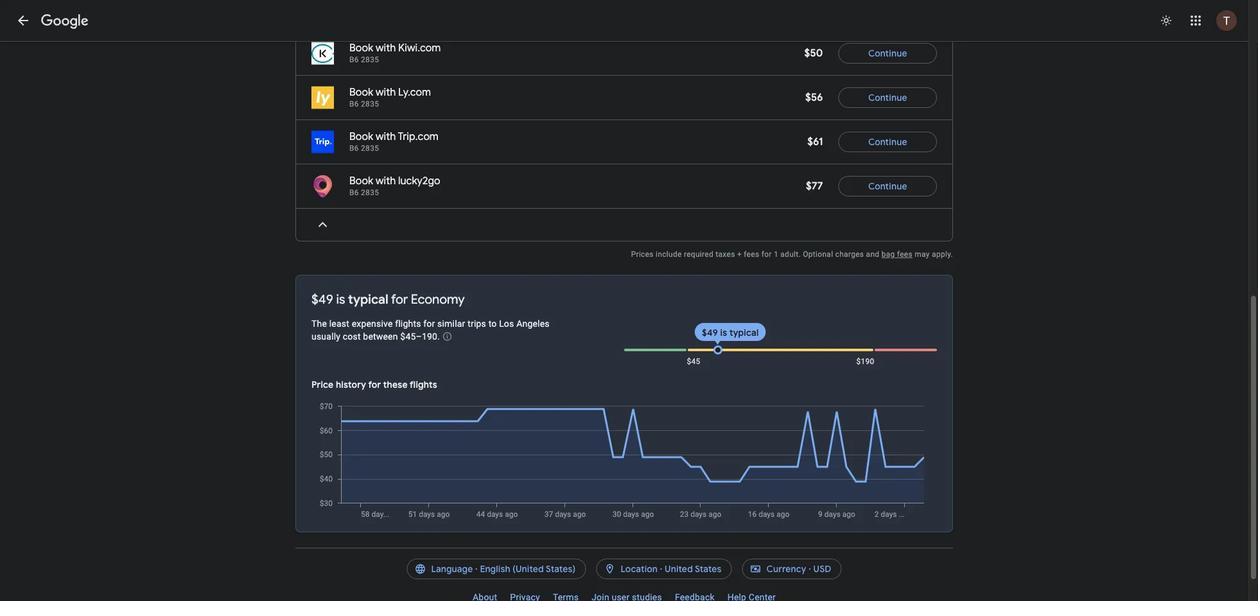 Task type: vqa. For each thing, say whether or not it's contained in the screenshot.
(14)
no



Task type: describe. For each thing, give the bounding box(es) containing it.
to
[[489, 318, 497, 329]]

book for book with kiwi.com
[[349, 41, 373, 55]]

1 fees from the left
[[744, 250, 760, 259]]

is for $49 is typical
[[720, 327, 727, 339]]

$56
[[806, 91, 823, 104]]

2 fees from the left
[[897, 250, 913, 259]]

b6 for book with trip.com
[[349, 144, 359, 153]]

book for book with trip.com
[[349, 130, 373, 143]]

price
[[312, 379, 334, 391]]

continue button for $56
[[839, 82, 937, 113]]

location
[[621, 563, 658, 575]]

the least expensive flights for similar trips to los angeles usually cost between $45–190.
[[312, 318, 550, 342]]

1 vertical spatial flights
[[410, 379, 437, 391]]

1
[[774, 250, 779, 259]]

Flight number B6 2835 text field
[[349, 188, 379, 197]]

$49 is typical
[[702, 327, 759, 339]]

for left 1
[[762, 250, 772, 259]]

price history graph image
[[310, 401, 937, 519]]

$49 is typical for economy
[[312, 291, 465, 307]]

typical for $49 is typical
[[730, 327, 759, 339]]

united
[[665, 563, 693, 575]]

$61
[[808, 135, 823, 148]]

bag fees button
[[882, 250, 913, 259]]

with for trip.com
[[376, 130, 396, 143]]

similar
[[438, 318, 465, 329]]

the
[[312, 318, 327, 329]]

for left the these
[[368, 379, 381, 391]]

include
[[656, 250, 682, 259]]

price history for these flights
[[312, 379, 437, 391]]

united states
[[665, 563, 722, 575]]

$50
[[805, 47, 823, 60]]

book for book with ly.com
[[349, 86, 373, 99]]

los
[[499, 318, 514, 329]]

states)
[[546, 563, 576, 575]]

taxes
[[716, 250, 735, 259]]

$49 for $49 is typical for economy
[[312, 291, 333, 307]]

kiwi.com
[[398, 41, 441, 55]]

between
[[363, 331, 398, 342]]

go back image
[[15, 13, 31, 28]]

continue button for $50
[[839, 38, 937, 69]]

flights inside the least expensive flights for similar trips to los angeles usually cost between $45–190.
[[395, 318, 421, 329]]

for inside the least expensive flights for similar trips to los angeles usually cost between $45–190.
[[423, 318, 435, 329]]

change appearance image
[[1151, 5, 1182, 36]]

$45
[[687, 357, 700, 366]]

angeles
[[517, 318, 550, 329]]

with for ly.com
[[376, 86, 396, 99]]

book with kiwi.com b6 2835
[[349, 41, 441, 64]]

$190
[[857, 357, 875, 366]]

77 US dollars text field
[[806, 180, 823, 193]]

61 US dollars text field
[[808, 135, 823, 148]]

continue for $77
[[868, 181, 907, 192]]

price history graph application
[[310, 401, 937, 519]]

book with ly.com b6 2835
[[349, 86, 431, 109]]

cost
[[343, 331, 361, 342]]



Task type: locate. For each thing, give the bounding box(es) containing it.
usually
[[312, 331, 341, 342]]

these
[[383, 379, 408, 391]]

prices include required taxes + fees for 1 adult. optional charges and bag fees may apply.
[[631, 250, 953, 259]]

apply.
[[932, 250, 953, 259]]

adult.
[[781, 250, 801, 259]]

typical
[[348, 291, 388, 307], [730, 327, 759, 339]]

may
[[915, 250, 930, 259]]

with for lucky2go
[[376, 174, 396, 188]]

usd
[[814, 563, 832, 575]]

1 book from the top
[[349, 41, 373, 55]]

book
[[349, 41, 373, 55], [349, 86, 373, 99], [349, 130, 373, 143], [349, 174, 373, 188]]

1 horizontal spatial is
[[720, 327, 727, 339]]

$49 for $49 is typical
[[702, 327, 718, 339]]

for up 'expensive'
[[391, 291, 408, 307]]

4 continue button from the top
[[839, 171, 937, 202]]

trip.com
[[398, 130, 439, 143]]

book inside book with kiwi.com b6 2835
[[349, 41, 373, 55]]

2 2835 from the top
[[361, 100, 379, 109]]

3 with from the top
[[376, 130, 396, 143]]

4 book from the top
[[349, 174, 373, 188]]

optional
[[803, 250, 833, 259]]

book up b6 2835 text field
[[349, 174, 373, 188]]

2 with from the top
[[376, 86, 396, 99]]

b6 for book with lucky2go
[[349, 188, 359, 197]]

continue for $56
[[868, 92, 907, 103]]

is for $49 is typical for economy
[[336, 291, 345, 307]]

1 vertical spatial $49
[[702, 327, 718, 339]]

book up b6 2835 text box at the left of page
[[349, 130, 373, 143]]

2835 up b6 2835 text field
[[361, 144, 379, 153]]

flights
[[395, 318, 421, 329], [410, 379, 437, 391]]

4 with from the top
[[376, 174, 396, 188]]

2835 inside book with trip.com b6 2835
[[361, 144, 379, 153]]

2835 for book with lucky2go
[[361, 188, 379, 197]]

with inside book with ly.com b6 2835
[[376, 86, 396, 99]]

b6 inside book with trip.com b6 2835
[[349, 144, 359, 153]]

fees right +
[[744, 250, 760, 259]]

b6 inside book with lucky2go b6 2835
[[349, 188, 359, 197]]

b6 up book with ly.com b6 2835
[[349, 55, 359, 64]]

trips
[[468, 318, 486, 329]]

3 continue button from the top
[[839, 127, 937, 157]]

b6 up b6 2835 text field
[[349, 144, 359, 153]]

continue button for $77
[[839, 171, 937, 202]]

least
[[329, 318, 349, 329]]

b6 inside book with kiwi.com b6 2835
[[349, 55, 359, 64]]

1 flight number b6 2835 text field from the top
[[349, 55, 379, 64]]

2835 inside book with ly.com b6 2835
[[361, 100, 379, 109]]

2835 for book with trip.com
[[361, 144, 379, 153]]

economy
[[411, 291, 465, 307]]

1 vertical spatial flight number b6 2835 text field
[[349, 100, 379, 109]]

continue
[[868, 48, 907, 59], [868, 92, 907, 103], [868, 136, 907, 148], [868, 181, 907, 192]]

0 vertical spatial typical
[[348, 291, 388, 307]]

0 horizontal spatial fees
[[744, 250, 760, 259]]

continue button for $61
[[839, 127, 937, 157]]

2835 inside book with kiwi.com b6 2835
[[361, 55, 379, 64]]

expensive
[[352, 318, 393, 329]]

1 2835 from the top
[[361, 55, 379, 64]]

2835 down b6 2835 text box at the left of page
[[361, 188, 379, 197]]

4 b6 from the top
[[349, 188, 359, 197]]

states
[[695, 563, 722, 575]]

book down book with kiwi.com b6 2835
[[349, 86, 373, 99]]

4 continue from the top
[[868, 181, 907, 192]]

1 horizontal spatial typical
[[730, 327, 759, 339]]

book inside book with lucky2go b6 2835
[[349, 174, 373, 188]]

2 book from the top
[[349, 86, 373, 99]]

2835 up book with ly.com b6 2835
[[361, 55, 379, 64]]

flight number b6 2835 text field for book with kiwi.com
[[349, 55, 379, 64]]

2835 up book with trip.com b6 2835
[[361, 100, 379, 109]]

b6
[[349, 55, 359, 64], [349, 100, 359, 109], [349, 144, 359, 153], [349, 188, 359, 197]]

book up book with ly.com b6 2835
[[349, 41, 373, 55]]

b6 for book with kiwi.com
[[349, 55, 359, 64]]

0 horizontal spatial $49
[[312, 291, 333, 307]]

3 b6 from the top
[[349, 144, 359, 153]]

1 horizontal spatial $49
[[702, 327, 718, 339]]

b6 inside book with ly.com b6 2835
[[349, 100, 359, 109]]

book with trip.com b6 2835
[[349, 130, 439, 153]]

ly.com
[[398, 86, 431, 99]]

+
[[737, 250, 742, 259]]

prices
[[631, 250, 654, 259]]

2835 for book with ly.com
[[361, 100, 379, 109]]

0 vertical spatial flight number b6 2835 text field
[[349, 55, 379, 64]]

typical for $49 is typical for economy
[[348, 291, 388, 307]]

with inside book with lucky2go b6 2835
[[376, 174, 396, 188]]

1 b6 from the top
[[349, 55, 359, 64]]

50 US dollars text field
[[805, 47, 823, 60]]

1 continue button from the top
[[839, 38, 937, 69]]

flights up $45–190.
[[395, 318, 421, 329]]

language
[[431, 563, 473, 575]]

2 continue button from the top
[[839, 82, 937, 113]]

lucky2go
[[398, 174, 440, 188]]

1 horizontal spatial fees
[[897, 250, 913, 259]]

1 with from the top
[[376, 41, 396, 55]]

2835 inside book with lucky2go b6 2835
[[361, 188, 379, 197]]

3 book from the top
[[349, 130, 373, 143]]

fees
[[744, 250, 760, 259], [897, 250, 913, 259]]

0 horizontal spatial is
[[336, 291, 345, 307]]

$49
[[312, 291, 333, 307], [702, 327, 718, 339]]

0 vertical spatial is
[[336, 291, 345, 307]]

$45–190.
[[400, 331, 440, 342]]

with up b6 2835 text field
[[376, 174, 396, 188]]

Flight number B6 2835 text field
[[349, 144, 379, 153]]

0 horizontal spatial typical
[[348, 291, 388, 307]]

b6 for book with ly.com
[[349, 100, 359, 109]]

with
[[376, 41, 396, 55], [376, 86, 396, 99], [376, 130, 396, 143], [376, 174, 396, 188]]

$77
[[806, 180, 823, 193]]

3 continue from the top
[[868, 136, 907, 148]]

book inside book with ly.com b6 2835
[[349, 86, 373, 99]]

with inside book with trip.com b6 2835
[[376, 130, 396, 143]]

learn more about price insights image
[[442, 331, 453, 342]]

book inside book with trip.com b6 2835
[[349, 130, 373, 143]]

continue for $61
[[868, 136, 907, 148]]

book for book with lucky2go
[[349, 174, 373, 188]]

Flight number B6 2835 text field
[[349, 55, 379, 64], [349, 100, 379, 109]]

currency
[[767, 563, 806, 575]]

book with lucky2go b6 2835
[[349, 174, 440, 197]]

with left ly.com at top left
[[376, 86, 396, 99]]

fees right bag at the top of the page
[[897, 250, 913, 259]]

with left kiwi.com
[[376, 41, 396, 55]]

charges
[[835, 250, 864, 259]]

continue for $50
[[868, 48, 907, 59]]

with for kiwi.com
[[376, 41, 396, 55]]

for
[[762, 250, 772, 259], [391, 291, 408, 307], [423, 318, 435, 329], [368, 379, 381, 391]]

0 vertical spatial flights
[[395, 318, 421, 329]]

english
[[480, 563, 510, 575]]

4 2835 from the top
[[361, 188, 379, 197]]

b6 up b6 2835 text box at the left of page
[[349, 100, 359, 109]]

56 US dollars text field
[[806, 91, 823, 104]]

b6 down b6 2835 text box at the left of page
[[349, 188, 359, 197]]

required
[[684, 250, 714, 259]]

english (united states)
[[480, 563, 576, 575]]

0 vertical spatial $49
[[312, 291, 333, 307]]

2 flight number b6 2835 text field from the top
[[349, 100, 379, 109]]

2 continue from the top
[[868, 92, 907, 103]]

flights right the these
[[410, 379, 437, 391]]

2835
[[361, 55, 379, 64], [361, 100, 379, 109], [361, 144, 379, 153], [361, 188, 379, 197]]

flight number b6 2835 text field for book with ly.com
[[349, 100, 379, 109]]

1 vertical spatial typical
[[730, 327, 759, 339]]

3 2835 from the top
[[361, 144, 379, 153]]

1 continue from the top
[[868, 48, 907, 59]]

flight number b6 2835 text field up b6 2835 text box at the left of page
[[349, 100, 379, 109]]

flight number b6 2835 text field up book with ly.com b6 2835
[[349, 55, 379, 64]]

2 b6 from the top
[[349, 100, 359, 109]]

with up b6 2835 text box at the left of page
[[376, 130, 396, 143]]

history
[[336, 379, 366, 391]]

continue button
[[839, 38, 937, 69], [839, 82, 937, 113], [839, 127, 937, 157], [839, 171, 937, 202]]

with inside book with kiwi.com b6 2835
[[376, 41, 396, 55]]

bag
[[882, 250, 895, 259]]

2835 for book with kiwi.com
[[361, 55, 379, 64]]

for up $45–190.
[[423, 318, 435, 329]]

and
[[866, 250, 880, 259]]

(united
[[513, 563, 544, 575]]

is
[[336, 291, 345, 307], [720, 327, 727, 339]]

1 vertical spatial is
[[720, 327, 727, 339]]



